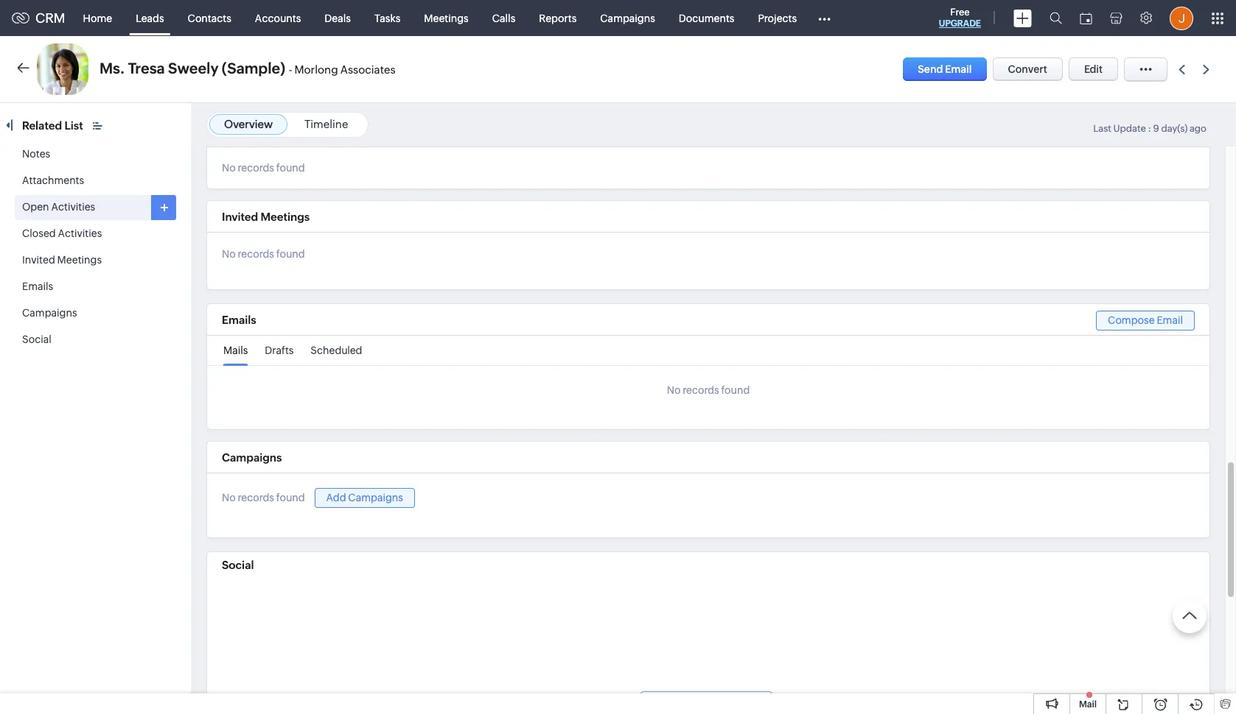 Task type: vqa. For each thing, say whether or not it's contained in the screenshot.
(Sample)
yes



Task type: describe. For each thing, give the bounding box(es) containing it.
mails
[[223, 345, 248, 357]]

0 horizontal spatial emails
[[22, 281, 53, 293]]

crm link
[[12, 10, 65, 26]]

open
[[22, 201, 49, 213]]

projects link
[[746, 0, 809, 36]]

ms. tresa sweely (sample) - morlong associates
[[100, 60, 395, 77]]

2 vertical spatial meetings
[[57, 254, 102, 266]]

0 horizontal spatial social
[[22, 334, 51, 346]]

attachments link
[[22, 175, 84, 186]]

1 horizontal spatial emails
[[222, 314, 256, 327]]

notes link
[[22, 148, 50, 160]]

compose
[[1108, 315, 1155, 327]]

crm
[[35, 10, 65, 26]]

email for compose email
[[1157, 315, 1183, 327]]

deals
[[325, 12, 351, 24]]

day(s)
[[1161, 123, 1188, 134]]

send email button
[[903, 57, 987, 81]]

list
[[64, 119, 83, 132]]

send
[[918, 63, 943, 75]]

1 vertical spatial invited
[[22, 254, 55, 266]]

sweely
[[168, 60, 219, 77]]

projects
[[758, 12, 797, 24]]

add
[[326, 492, 346, 504]]

home link
[[71, 0, 124, 36]]

activities for open activities
[[51, 201, 95, 213]]

mail
[[1079, 700, 1097, 711]]

edit
[[1084, 63, 1103, 75]]

profile element
[[1161, 0, 1202, 36]]

related
[[22, 119, 62, 132]]

invited meetings link
[[22, 254, 102, 266]]

1 horizontal spatial campaigns link
[[588, 0, 667, 36]]

overview link
[[224, 118, 273, 130]]

closed activities link
[[22, 228, 102, 240]]

scheduled
[[311, 345, 362, 357]]

open activities
[[22, 201, 95, 213]]

(sample)
[[222, 60, 285, 77]]

previous record image
[[1179, 64, 1185, 74]]

activities for closed activities
[[58, 228, 102, 240]]

tresa
[[128, 60, 165, 77]]

documents
[[679, 12, 734, 24]]

notes
[[22, 148, 50, 160]]

convert
[[1008, 63, 1047, 75]]

tasks
[[374, 12, 400, 24]]

free upgrade
[[939, 7, 981, 29]]

free
[[950, 7, 970, 18]]

upgrade
[[939, 18, 981, 29]]

next record image
[[1203, 64, 1213, 74]]



Task type: locate. For each thing, give the bounding box(es) containing it.
1 horizontal spatial invited meetings
[[222, 211, 310, 223]]

0 horizontal spatial meetings
[[57, 254, 102, 266]]

compose email
[[1108, 315, 1183, 327]]

closed
[[22, 228, 56, 240]]

leads
[[136, 12, 164, 24]]

accounts link
[[243, 0, 313, 36]]

0 vertical spatial campaigns link
[[588, 0, 667, 36]]

email for send email
[[945, 63, 972, 75]]

campaigns link
[[588, 0, 667, 36], [22, 307, 77, 319]]

:
[[1148, 123, 1151, 134]]

1 horizontal spatial social
[[222, 559, 254, 572]]

search image
[[1050, 12, 1062, 24]]

2 horizontal spatial meetings
[[424, 12, 469, 24]]

calls link
[[480, 0, 527, 36]]

emails up mails
[[222, 314, 256, 327]]

related list
[[22, 119, 86, 132]]

drafts
[[265, 345, 294, 357]]

activities up invited meetings link
[[58, 228, 102, 240]]

edit button
[[1069, 57, 1118, 81]]

search element
[[1041, 0, 1071, 36]]

accounts
[[255, 12, 301, 24]]

create menu image
[[1014, 9, 1032, 27]]

1 vertical spatial campaigns link
[[22, 307, 77, 319]]

campaigns link down emails link
[[22, 307, 77, 319]]

emails
[[22, 281, 53, 293], [222, 314, 256, 327]]

reports
[[539, 12, 577, 24]]

send email
[[918, 63, 972, 75]]

calendar image
[[1080, 12, 1092, 24]]

contacts link
[[176, 0, 243, 36]]

0 vertical spatial meetings
[[424, 12, 469, 24]]

timeline link
[[304, 118, 348, 130]]

reports link
[[527, 0, 588, 36]]

activities
[[51, 201, 95, 213], [58, 228, 102, 240]]

email
[[945, 63, 972, 75], [1157, 315, 1183, 327]]

meetings link
[[412, 0, 480, 36]]

attachments
[[22, 175, 84, 186]]

tasks link
[[363, 0, 412, 36]]

0 vertical spatial email
[[945, 63, 972, 75]]

no records found
[[222, 162, 305, 174], [222, 249, 305, 260], [667, 385, 750, 397], [222, 493, 305, 504]]

0 horizontal spatial campaigns link
[[22, 307, 77, 319]]

0 horizontal spatial invited
[[22, 254, 55, 266]]

0 vertical spatial activities
[[51, 201, 95, 213]]

1 vertical spatial meetings
[[261, 211, 310, 223]]

last update : 9 day(s) ago
[[1093, 123, 1207, 134]]

1 vertical spatial invited meetings
[[22, 254, 102, 266]]

1 vertical spatial activities
[[58, 228, 102, 240]]

found
[[276, 162, 305, 174], [276, 249, 305, 260], [721, 385, 750, 397], [276, 493, 305, 504]]

last
[[1093, 123, 1112, 134]]

email right send
[[945, 63, 972, 75]]

email inside button
[[945, 63, 972, 75]]

social link
[[22, 334, 51, 346]]

records
[[238, 162, 274, 174], [238, 249, 274, 260], [683, 385, 719, 397], [238, 493, 274, 504]]

0 vertical spatial invited
[[222, 211, 258, 223]]

campaigns link right reports
[[588, 0, 667, 36]]

convert button
[[993, 57, 1063, 81]]

campaigns
[[600, 12, 655, 24], [22, 307, 77, 319], [222, 452, 282, 464], [348, 492, 403, 504]]

activities up closed activities link
[[51, 201, 95, 213]]

open activities link
[[22, 201, 95, 213]]

overview
[[224, 118, 273, 130]]

1 horizontal spatial meetings
[[261, 211, 310, 223]]

add campaigns
[[326, 492, 403, 504]]

calls
[[492, 12, 515, 24]]

create menu element
[[1005, 0, 1041, 36]]

leads link
[[124, 0, 176, 36]]

0 horizontal spatial email
[[945, 63, 972, 75]]

1 vertical spatial social
[[222, 559, 254, 572]]

timeline
[[304, 118, 348, 130]]

0 vertical spatial invited meetings
[[222, 211, 310, 223]]

0 vertical spatial social
[[22, 334, 51, 346]]

9
[[1153, 123, 1159, 134]]

contacts
[[188, 12, 231, 24]]

ago
[[1190, 123, 1207, 134]]

emails down invited meetings link
[[22, 281, 53, 293]]

invited
[[222, 211, 258, 223], [22, 254, 55, 266]]

add campaigns link
[[314, 489, 415, 509]]

0 vertical spatial emails
[[22, 281, 53, 293]]

ms.
[[100, 60, 125, 77]]

no
[[222, 162, 236, 174], [222, 249, 236, 260], [667, 385, 681, 397], [222, 493, 236, 504]]

meetings
[[424, 12, 469, 24], [261, 211, 310, 223], [57, 254, 102, 266]]

profile image
[[1170, 6, 1193, 30]]

closed activities
[[22, 228, 102, 240]]

social
[[22, 334, 51, 346], [222, 559, 254, 572]]

home
[[83, 12, 112, 24]]

1 vertical spatial email
[[1157, 315, 1183, 327]]

0 horizontal spatial invited meetings
[[22, 254, 102, 266]]

email right "compose"
[[1157, 315, 1183, 327]]

associates
[[340, 63, 395, 76]]

deals link
[[313, 0, 363, 36]]

-
[[289, 63, 292, 76]]

1 vertical spatial emails
[[222, 314, 256, 327]]

1 horizontal spatial email
[[1157, 315, 1183, 327]]

documents link
[[667, 0, 746, 36]]

update
[[1113, 123, 1146, 134]]

1 horizontal spatial invited
[[222, 211, 258, 223]]

morlong
[[294, 63, 338, 76]]

emails link
[[22, 281, 53, 293]]

Other Modules field
[[809, 6, 840, 30]]

invited meetings
[[222, 211, 310, 223], [22, 254, 102, 266]]



